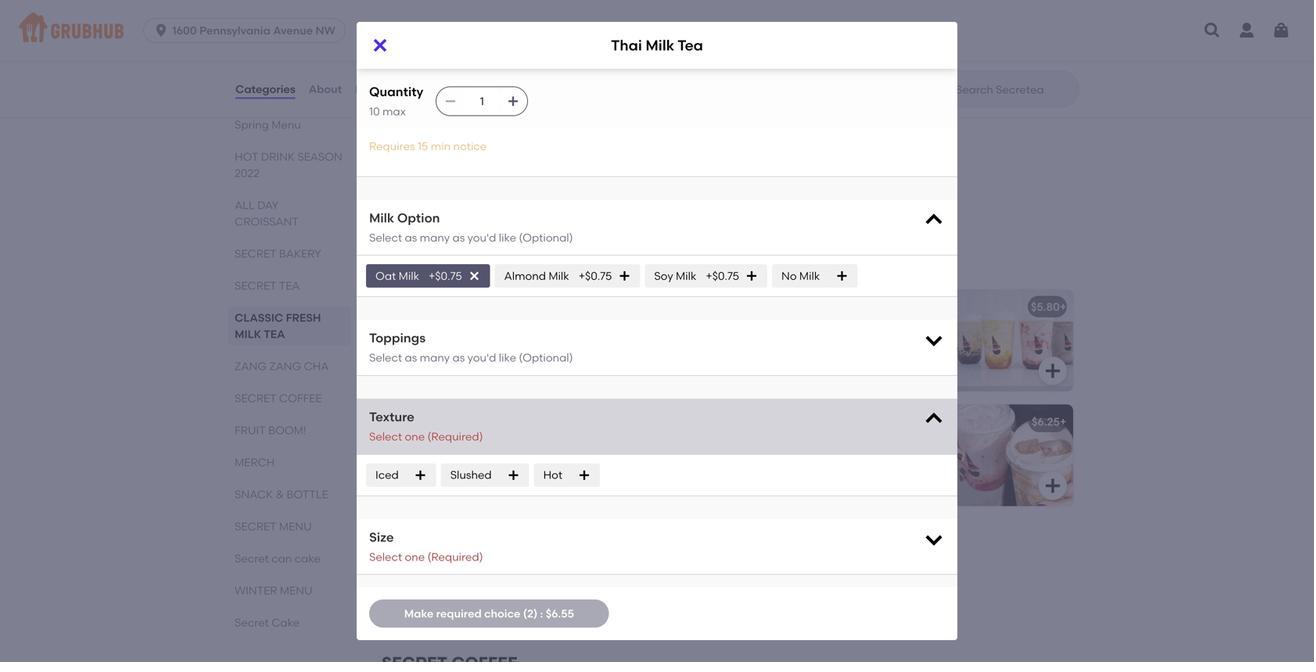 Task type: vqa. For each thing, say whether or not it's contained in the screenshot.
Buffalo Wild Wings at right
no



Task type: describe. For each thing, give the bounding box(es) containing it.
size
[[369, 530, 394, 545]]

oero dirty milk
[[394, 416, 474, 429]]

brown sugar boba dirty milk image
[[606, 290, 723, 392]]

all
[[235, 199, 255, 212]]

&
[[276, 488, 284, 502]]

secret for secret menu
[[235, 520, 277, 534]]

taro milk tea image
[[956, 4, 1074, 106]]

(required) for size
[[428, 551, 483, 564]]

milk inside button
[[771, 15, 793, 28]]

1 vertical spatial zang zang cha
[[235, 360, 329, 373]]

you'd inside toppings select as many as you'd like (optional)
[[468, 352, 496, 365]]

choice
[[484, 608, 521, 621]]

soy
[[654, 270, 674, 283]]

many inside milk option select as many as you'd like (optional)
[[420, 231, 450, 244]]

strawberry
[[394, 531, 454, 544]]

strawberry dirty milk image
[[606, 520, 723, 622]]

soy milk
[[654, 270, 697, 283]]

(required) for texture
[[428, 430, 483, 444]]

select for size
[[369, 551, 402, 564]]

about button
[[308, 61, 343, 117]]

1600 pennsylvania avenue nw button
[[143, 18, 352, 43]]

$5.55
[[681, 15, 710, 28]]

secret for secret tea
[[235, 279, 277, 293]]

iced
[[376, 469, 399, 482]]

like inside milk option select as many as you'd like (optional)
[[499, 231, 516, 244]]

main navigation navigation
[[0, 0, 1315, 61]]

secret menu
[[235, 520, 312, 534]]

milk option select as many as you'd like (optional)
[[369, 210, 573, 244]]

+$0.75 for oat milk
[[429, 270, 462, 283]]

secret for secret bakery
[[235, 247, 277, 261]]

(optional) inside toppings select as many as you'd like (optional)
[[519, 352, 573, 365]]

make required choice (2) : $6.55
[[404, 608, 574, 621]]

$5.80 +
[[1031, 301, 1067, 314]]

zang down milk option select as many as you'd like (optional)
[[436, 253, 487, 273]]

1 vertical spatial thai
[[394, 130, 418, 143]]

drink
[[261, 150, 295, 164]]

not for thai milk tea image
[[439, 152, 456, 165]]

1 vertical spatial thai milk tea
[[394, 130, 464, 143]]

toppings select as many as you'd like (optional)
[[369, 331, 573, 365]]

menu for winter menu
[[280, 585, 313, 598]]

snack
[[235, 488, 273, 502]]

:
[[540, 608, 543, 621]]

oat
[[376, 270, 396, 283]]

1 horizontal spatial thai
[[611, 37, 642, 54]]

requires 15 min notice
[[369, 140, 487, 153]]

texture
[[369, 410, 415, 425]]

(2)
[[523, 608, 538, 621]]

hot
[[544, 469, 563, 482]]

categories
[[236, 82, 296, 96]]

secret for secret coffee
[[235, 392, 277, 405]]

secret milk tea
[[394, 15, 475, 28]]

requires
[[369, 140, 415, 153]]

quantity
[[369, 84, 424, 100]]

size select one (required)
[[369, 530, 483, 564]]

fruit
[[235, 424, 266, 437]]

toppings
[[369, 331, 426, 346]]

strawberry dirty milk
[[394, 531, 507, 544]]

Search Secretea search field
[[955, 82, 1074, 97]]

dirty for strawberry
[[457, 531, 482, 544]]

$5.80
[[1031, 301, 1060, 314]]

menu
[[272, 118, 301, 131]]

snack & bottle
[[235, 488, 328, 502]]

2022
[[235, 167, 260, 180]]

croissant
[[235, 215, 299, 229]]

$6.25
[[1032, 416, 1060, 429]]

topping for the oero dirty milk image on the bottom of the page
[[394, 438, 436, 451]]

classic
[[235, 311, 283, 325]]

1600 pennsylvania avenue nw
[[172, 24, 336, 37]]

merch
[[235, 456, 275, 470]]

avenue
[[273, 24, 313, 37]]

oero
[[394, 416, 421, 429]]

secret for secret can cake
[[235, 552, 269, 566]]

milk
[[235, 328, 261, 341]]

bakery
[[279, 247, 321, 261]]

cake
[[272, 617, 300, 630]]

secret bakery
[[235, 247, 321, 261]]

peanut butter lotus dirty milk image
[[956, 405, 1074, 507]]

included! for the oero dirty milk image on the bottom of the page
[[459, 438, 508, 451]]

pennsylvania
[[200, 24, 271, 37]]

day
[[257, 199, 279, 212]]

no milk
[[782, 270, 820, 283]]

topping up reviews
[[369, 43, 411, 57]]

topping for thai milk tea image
[[394, 152, 436, 165]]

$5.55 +
[[681, 15, 716, 28]]

secret cake
[[235, 617, 300, 630]]

one for size
[[405, 551, 425, 564]]

1600
[[172, 24, 197, 37]]

notice
[[453, 140, 487, 153]]

dirty for oero
[[424, 416, 449, 429]]

oero dirty milk image
[[606, 405, 723, 507]]

zang up secret coffee
[[269, 360, 301, 373]]

cake
[[295, 552, 321, 566]]

included! for thai milk tea image
[[459, 152, 508, 165]]

quantity 10 max
[[369, 84, 424, 118]]

bottle
[[287, 488, 328, 502]]

topping not included! for strawberry dirty milk image
[[394, 553, 508, 566]]

spring menu
[[235, 118, 301, 131]]

included! down secret milk tea
[[434, 43, 483, 57]]

taro milk tea button
[[736, 4, 1074, 106]]

+ for $5.55
[[710, 15, 716, 28]]

required
[[436, 608, 482, 621]]

$6.25 +
[[1032, 416, 1067, 429]]

max
[[383, 105, 406, 118]]

fruit boom!
[[235, 424, 306, 437]]

hot drink season 2022
[[235, 150, 343, 180]]



Task type: locate. For each thing, give the bounding box(es) containing it.
not down strawberry dirty milk
[[439, 553, 456, 566]]

not down oero dirty milk
[[439, 438, 456, 451]]

select inside milk option select as many as you'd like (optional)
[[369, 231, 402, 244]]

option
[[397, 210, 440, 226]]

select inside toppings select as many as you'd like (optional)
[[369, 352, 402, 365]]

thai milk tea image
[[606, 119, 723, 221]]

2 +$0.75 from the left
[[579, 270, 612, 283]]

texture select one (required)
[[369, 410, 483, 444]]

not
[[414, 43, 431, 57], [439, 152, 456, 165], [439, 438, 456, 451], [439, 553, 456, 566]]

svg image inside the '1600 pennsylvania avenue nw' button
[[153, 23, 169, 38]]

dirty right strawberry
[[457, 531, 482, 544]]

cha
[[491, 253, 530, 273], [304, 360, 329, 373]]

dirty right oero
[[424, 416, 449, 429]]

select inside texture select one (required)
[[369, 430, 402, 444]]

select down size
[[369, 551, 402, 564]]

secret can cake
[[235, 552, 321, 566]]

select down toppings
[[369, 352, 402, 365]]

categories button
[[235, 61, 296, 117]]

many inside toppings select as many as you'd like (optional)
[[420, 352, 450, 365]]

zang zang cha up secret coffee
[[235, 360, 329, 373]]

spring
[[235, 118, 269, 131]]

0 vertical spatial (required)
[[428, 430, 483, 444]]

topping not included!
[[369, 43, 483, 57], [394, 152, 508, 165], [394, 438, 508, 451], [394, 553, 508, 566]]

0 vertical spatial many
[[420, 231, 450, 244]]

select for texture
[[369, 430, 402, 444]]

you'd
[[468, 231, 496, 244], [468, 352, 496, 365]]

topping for strawberry dirty milk image
[[394, 553, 436, 566]]

(required) inside the size select one (required)
[[428, 551, 483, 564]]

one
[[405, 430, 425, 444], [405, 551, 425, 564]]

dirty
[[424, 416, 449, 429], [457, 531, 482, 544]]

taro milk tea
[[745, 15, 815, 28]]

2 you'd from the top
[[468, 352, 496, 365]]

3 select from the top
[[369, 430, 402, 444]]

2 many from the top
[[420, 352, 450, 365]]

topping down oero
[[394, 438, 436, 451]]

milk
[[432, 15, 454, 28], [771, 15, 793, 28], [646, 37, 675, 54], [421, 130, 442, 143], [369, 210, 394, 226], [399, 270, 419, 283], [549, 270, 569, 283], [676, 270, 697, 283], [800, 270, 820, 283], [452, 416, 474, 429], [485, 531, 507, 544]]

+$0.75 right oat milk
[[429, 270, 462, 283]]

secret up classic
[[235, 279, 277, 293]]

like inside toppings select as many as you'd like (optional)
[[499, 352, 516, 365]]

hot
[[235, 150, 259, 164]]

not for strawberry dirty milk image
[[439, 553, 456, 566]]

can
[[272, 552, 292, 566]]

select for toppings
[[369, 352, 402, 365]]

1 many from the top
[[420, 231, 450, 244]]

secret down croissant
[[235, 247, 277, 261]]

as
[[405, 231, 417, 244], [453, 231, 465, 244], [405, 352, 417, 365], [453, 352, 465, 365]]

+$0.75 for almond milk
[[579, 270, 612, 283]]

0 vertical spatial tea
[[279, 279, 300, 293]]

0 vertical spatial cha
[[491, 253, 530, 273]]

menu
[[279, 520, 312, 534], [280, 585, 313, 598]]

2 (optional) from the top
[[519, 352, 573, 365]]

cha up coffee
[[304, 360, 329, 373]]

+
[[710, 15, 716, 28], [1060, 301, 1067, 314], [1060, 416, 1067, 429]]

1 vertical spatial secret
[[235, 552, 269, 566]]

nw
[[316, 24, 336, 37]]

secret down winter
[[235, 617, 269, 630]]

one inside the size select one (required)
[[405, 551, 425, 564]]

1 vertical spatial cha
[[304, 360, 329, 373]]

1 vertical spatial (optional)
[[519, 352, 573, 365]]

one for texture
[[405, 430, 425, 444]]

0 vertical spatial secret
[[394, 15, 429, 28]]

topping not included! for thai milk tea image
[[394, 152, 508, 165]]

0 vertical spatial zang zang cha
[[382, 253, 530, 273]]

3 secret from the top
[[235, 392, 277, 405]]

1 +$0.75 from the left
[[429, 270, 462, 283]]

1 vertical spatial dirty
[[457, 531, 482, 544]]

all day croissant
[[235, 199, 299, 229]]

$6.55
[[546, 608, 574, 621]]

secret for secret milk tea
[[394, 15, 429, 28]]

1 (required) from the top
[[428, 430, 483, 444]]

1 vertical spatial tea
[[264, 328, 285, 341]]

one down strawberry
[[405, 551, 425, 564]]

boom!
[[268, 424, 306, 437]]

1 one from the top
[[405, 430, 425, 444]]

winter menu
[[235, 585, 313, 598]]

included! up slushed
[[459, 438, 508, 451]]

you'd inside milk option select as many as you'd like (optional)
[[468, 231, 496, 244]]

1 horizontal spatial zang zang cha
[[382, 253, 530, 273]]

15
[[418, 140, 428, 153]]

0 vertical spatial you'd
[[468, 231, 496, 244]]

topping down strawberry
[[394, 553, 436, 566]]

1 (optional) from the top
[[519, 231, 573, 244]]

2 vertical spatial secret
[[235, 617, 269, 630]]

tea down bakery
[[279, 279, 300, 293]]

like
[[499, 231, 516, 244], [499, 352, 516, 365]]

0 horizontal spatial +$0.75
[[429, 270, 462, 283]]

fresh
[[286, 311, 321, 325]]

not right "15"
[[439, 152, 456, 165]]

+$0.75 right soy milk
[[706, 270, 740, 283]]

0 horizontal spatial cha
[[304, 360, 329, 373]]

10
[[369, 105, 380, 118]]

milk inside milk option select as many as you'd like (optional)
[[369, 210, 394, 226]]

menu for secret menu
[[279, 520, 312, 534]]

about
[[309, 82, 342, 96]]

Input item quantity number field
[[465, 87, 499, 115]]

+$0.75 for soy milk
[[706, 270, 740, 283]]

1 vertical spatial +
[[1060, 301, 1067, 314]]

many down toppings
[[420, 352, 450, 365]]

almond milk
[[504, 270, 569, 283]]

4 select from the top
[[369, 551, 402, 564]]

1 horizontal spatial dirty
[[457, 531, 482, 544]]

menu up cake
[[280, 585, 313, 598]]

1 vertical spatial many
[[420, 352, 450, 365]]

2 secret from the top
[[235, 279, 277, 293]]

zang zang cha down milk option select as many as you'd like (optional)
[[382, 253, 530, 273]]

winter
[[235, 585, 277, 598]]

slushed
[[451, 469, 492, 482]]

0 horizontal spatial dirty
[[424, 416, 449, 429]]

0 horizontal spatial zang zang cha
[[235, 360, 329, 373]]

0 vertical spatial +
[[710, 15, 716, 28]]

secret for secret cake
[[235, 617, 269, 630]]

one inside texture select one (required)
[[405, 430, 425, 444]]

1 horizontal spatial cha
[[491, 253, 530, 273]]

0 horizontal spatial thai milk tea
[[394, 130, 464, 143]]

1 vertical spatial like
[[499, 352, 516, 365]]

(required) inside texture select one (required)
[[428, 430, 483, 444]]

taro
[[745, 15, 769, 28]]

2 one from the top
[[405, 551, 425, 564]]

make
[[404, 608, 434, 621]]

0 vertical spatial one
[[405, 430, 425, 444]]

secret
[[235, 247, 277, 261], [235, 279, 277, 293], [235, 392, 277, 405], [235, 520, 277, 534]]

0 vertical spatial thai
[[611, 37, 642, 54]]

2 select from the top
[[369, 352, 402, 365]]

0 horizontal spatial thai
[[394, 130, 418, 143]]

select inside the size select one (required)
[[369, 551, 402, 564]]

svg image
[[1204, 21, 1222, 40], [1272, 21, 1291, 40], [153, 23, 169, 38], [1044, 76, 1063, 95], [923, 209, 945, 231], [469, 270, 481, 283], [746, 270, 758, 283], [836, 270, 848, 283], [693, 362, 712, 381], [923, 408, 945, 430], [415, 469, 427, 482], [508, 469, 520, 482], [578, 469, 591, 482], [923, 529, 945, 551]]

1 select from the top
[[369, 231, 402, 244]]

secret milk tea image
[[606, 4, 723, 106]]

2 vertical spatial +
[[1060, 416, 1067, 429]]

+ for $6.25
[[1060, 416, 1067, 429]]

2 like from the top
[[499, 352, 516, 365]]

topping not included! for the oero dirty milk image on the bottom of the page
[[394, 438, 508, 451]]

secret down snack
[[235, 520, 277, 534]]

1 vertical spatial (required)
[[428, 551, 483, 564]]

reviews button
[[355, 61, 400, 117]]

1 secret from the top
[[235, 247, 277, 261]]

0 vertical spatial thai milk tea
[[611, 37, 703, 54]]

cha down milk option select as many as you'd like (optional)
[[491, 253, 530, 273]]

secret up quantity
[[394, 15, 429, 28]]

1 you'd from the top
[[468, 231, 496, 244]]

many down option
[[420, 231, 450, 244]]

min
[[431, 140, 451, 153]]

select down option
[[369, 231, 402, 244]]

oat milk
[[376, 270, 419, 283]]

included! right min
[[459, 152, 508, 165]]

included! for strawberry dirty milk image
[[459, 553, 508, 566]]

select down "texture" at the bottom of the page
[[369, 430, 402, 444]]

svg image
[[371, 36, 390, 55], [693, 76, 712, 95], [445, 95, 457, 108], [507, 95, 520, 108], [693, 191, 712, 210], [618, 270, 631, 283], [923, 330, 945, 351], [1044, 362, 1063, 381], [1044, 477, 1063, 496]]

(required) down strawberry dirty milk
[[428, 551, 483, 564]]

0 vertical spatial (optional)
[[519, 231, 573, 244]]

zang down milk
[[235, 360, 267, 373]]

1 like from the top
[[499, 231, 516, 244]]

thai milk tea
[[611, 37, 703, 54], [394, 130, 464, 143]]

classic fresh milk tea
[[235, 311, 321, 341]]

zang
[[382, 253, 432, 273], [436, 253, 487, 273], [235, 360, 267, 373], [269, 360, 301, 373]]

tea down classic
[[264, 328, 285, 341]]

tea inside button
[[796, 15, 815, 28]]

tea inside classic fresh milk tea
[[264, 328, 285, 341]]

1 vertical spatial you'd
[[468, 352, 496, 365]]

(required)
[[428, 430, 483, 444], [428, 551, 483, 564]]

many
[[420, 231, 450, 244], [420, 352, 450, 365]]

(optional) inside milk option select as many as you'd like (optional)
[[519, 231, 573, 244]]

reviews
[[355, 82, 399, 96]]

topping down 'max'
[[394, 152, 436, 165]]

+ for $5.80
[[1060, 301, 1067, 314]]

+$0.75 right almond milk
[[579, 270, 612, 283]]

secret left can
[[235, 552, 269, 566]]

secret coffee
[[235, 392, 322, 405]]

menu down bottle
[[279, 520, 312, 534]]

zang down option
[[382, 253, 432, 273]]

select
[[369, 231, 402, 244], [369, 352, 402, 365], [369, 430, 402, 444], [369, 551, 402, 564]]

not down secret milk tea
[[414, 43, 431, 57]]

4 secret from the top
[[235, 520, 277, 534]]

1 vertical spatial menu
[[280, 585, 313, 598]]

0 vertical spatial dirty
[[424, 416, 449, 429]]

0 vertical spatial menu
[[279, 520, 312, 534]]

almond
[[504, 270, 546, 283]]

2 (required) from the top
[[428, 551, 483, 564]]

secret up fruit
[[235, 392, 277, 405]]

season
[[298, 150, 343, 164]]

coffee
[[279, 392, 322, 405]]

3 +$0.75 from the left
[[706, 270, 740, 283]]

1 horizontal spatial thai milk tea
[[611, 37, 703, 54]]

0 vertical spatial like
[[499, 231, 516, 244]]

2 horizontal spatial +$0.75
[[706, 270, 740, 283]]

mango dirty milk image
[[956, 290, 1074, 392]]

included! down strawberry dirty milk
[[459, 553, 508, 566]]

1 horizontal spatial +$0.75
[[579, 270, 612, 283]]

(required) down oero dirty milk
[[428, 430, 483, 444]]

secret tea
[[235, 279, 300, 293]]

1 vertical spatial one
[[405, 551, 425, 564]]

no
[[782, 270, 797, 283]]

not for the oero dirty milk image on the bottom of the page
[[439, 438, 456, 451]]

one down oero
[[405, 430, 425, 444]]



